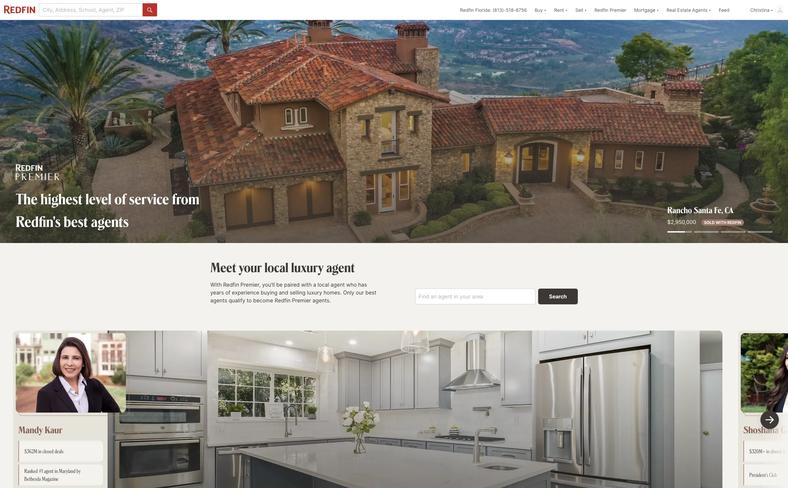 Task type: describe. For each thing, give the bounding box(es) containing it.
sold
[[704, 220, 715, 225]]

$320m+ in closed dea
[[749, 448, 788, 455]]

$2,950,000
[[668, 219, 696, 225]]

$320m+
[[749, 448, 765, 455]]

best inside with redfin premier, you'll be paired with a local agent who has years of experience buying and selling luxury homes. only our best agents qualify to become redfin premier agents.
[[366, 289, 376, 296]]

shoshana go
[[744, 424, 788, 436]]

▾ for christina ▾
[[771, 7, 773, 13]]

mortgage ▾ button
[[630, 0, 663, 20]]

buy ▾ button
[[535, 0, 546, 20]]

$362m
[[24, 448, 37, 455]]

0 vertical spatial local
[[265, 258, 289, 276]]

your
[[239, 258, 262, 276]]

rent ▾
[[554, 7, 568, 13]]

by
[[76, 468, 81, 474]]

real estate agents ▾ link
[[667, 0, 711, 20]]

christina ▾
[[750, 7, 773, 13]]

next image
[[762, 412, 778, 428]]

real estate agents ▾
[[667, 7, 711, 13]]

service
[[129, 189, 169, 208]]

to
[[247, 297, 252, 304]]

christina
[[750, 7, 770, 13]]

has
[[358, 282, 367, 288]]

experience
[[232, 289, 259, 296]]

search button
[[538, 289, 578, 304]]

Find an agent in your area search field
[[415, 289, 536, 304]]

City, Address, School, Agent, ZIP search field
[[39, 3, 143, 16]]

be
[[276, 282, 283, 288]]

mortgage ▾ button
[[634, 0, 659, 20]]

meet your local luxury agent
[[210, 258, 355, 276]]

real estate agents ▾ button
[[663, 0, 715, 20]]

mortgage
[[634, 7, 656, 13]]

with
[[716, 220, 727, 225]]

deals
[[55, 448, 64, 455]]

the highest level of service from redfin's best agents
[[16, 189, 199, 231]]

rancho santa fe, ca
[[668, 205, 734, 215]]

ranked
[[24, 468, 38, 474]]

and
[[279, 289, 288, 296]]

agents inside with redfin premier, you'll be paired with a local agent who has years of experience buying and selling luxury homes. only our best agents qualify to become redfin premier agents.
[[210, 297, 227, 304]]

qualify
[[229, 297, 245, 304]]

mandy kaur image
[[16, 333, 126, 413]]

agent inside with redfin premier, you'll be paired with a local agent who has years of experience buying and selling luxury homes. only our best agents qualify to become redfin premier agents.
[[331, 282, 345, 288]]

sell
[[576, 7, 583, 13]]

redfin right with
[[223, 282, 239, 288]]

with redfin premier, you'll be paired with a local agent who has years of experience buying and selling luxury homes. only our best agents qualify to become redfin premier agents.
[[210, 282, 376, 304]]

▾ inside dropdown button
[[709, 7, 711, 13]]

magazine
[[42, 476, 58, 482]]

mortgage ▾
[[634, 7, 659, 13]]

selling
[[290, 289, 306, 296]]

mandy kaur
[[18, 424, 62, 436]]

redfin florida: (813)-518-8756
[[460, 7, 527, 13]]

homes.
[[324, 289, 342, 296]]

search
[[549, 293, 567, 300]]

▾ for mortgage ▾
[[657, 7, 659, 13]]

president's
[[749, 472, 768, 478]]

(813)-
[[493, 7, 506, 13]]

dea
[[783, 448, 788, 455]]

rent
[[554, 7, 564, 13]]

buy ▾ button
[[531, 0, 550, 20]]

shoshana go link
[[744, 424, 788, 436]]

of inside with redfin premier, you'll be paired with a local agent who has years of experience buying and selling luxury homes. only our best agents qualify to become redfin premier agents.
[[225, 289, 230, 296]]

estate
[[677, 7, 691, 13]]

redfin premier
[[595, 7, 626, 13]]

premier logo image
[[16, 164, 59, 180]]

agents
[[692, 7, 708, 13]]

feed
[[719, 7, 730, 13]]

the
[[16, 189, 38, 208]]

florida:
[[475, 7, 491, 13]]

0 vertical spatial agent
[[326, 258, 355, 276]]

kaur
[[45, 424, 62, 436]]

our
[[356, 289, 364, 296]]

years
[[210, 289, 224, 296]]

real
[[667, 7, 676, 13]]

518-
[[506, 7, 516, 13]]

sell ▾ button
[[576, 0, 587, 20]]

redfin inside redfin premier "button"
[[595, 7, 608, 13]]

submit search image
[[147, 7, 153, 13]]

of inside the highest level of service from redfin's best agents
[[114, 189, 126, 208]]



Task type: locate. For each thing, give the bounding box(es) containing it.
maryland
[[59, 468, 75, 474]]

feed button
[[715, 0, 746, 20]]

of right level
[[114, 189, 126, 208]]

0 horizontal spatial of
[[114, 189, 126, 208]]

level
[[86, 189, 111, 208]]

best right our
[[366, 289, 376, 296]]

luxury
[[291, 258, 324, 276], [307, 289, 322, 296]]

redfin premier button
[[591, 0, 630, 20]]

1 vertical spatial luxury
[[307, 289, 322, 296]]

8756
[[516, 7, 527, 13]]

agents down years
[[210, 297, 227, 304]]

1 horizontal spatial local
[[318, 282, 329, 288]]

santa
[[694, 205, 713, 215]]

highest
[[41, 189, 83, 208]]

1 ▾ from the left
[[544, 7, 546, 13]]

mandy kaur link
[[18, 424, 62, 436]]

best
[[64, 212, 88, 231], [366, 289, 376, 296]]

only
[[343, 289, 354, 296]]

agents.
[[313, 297, 331, 304]]

▾ for sell ▾
[[585, 7, 587, 13]]

1 horizontal spatial agents
[[210, 297, 227, 304]]

0 vertical spatial premier
[[610, 7, 626, 13]]

buy
[[535, 7, 543, 13]]

with
[[210, 282, 222, 288]]

best down highest
[[64, 212, 88, 231]]

▾ right "mortgage" at top
[[657, 7, 659, 13]]

a
[[313, 282, 316, 288]]

1 vertical spatial of
[[225, 289, 230, 296]]

president's club
[[749, 472, 777, 478]]

3 ▾ from the left
[[585, 7, 587, 13]]

rancho
[[668, 205, 692, 215]]

in right $362m
[[38, 448, 42, 455]]

1 horizontal spatial of
[[225, 289, 230, 296]]

▾ right agents
[[709, 7, 711, 13]]

1 horizontal spatial best
[[366, 289, 376, 296]]

1 vertical spatial local
[[318, 282, 329, 288]]

in right $320m+
[[766, 448, 770, 455]]

in
[[38, 448, 42, 455], [766, 448, 770, 455], [55, 468, 58, 474]]

0 horizontal spatial closed
[[43, 448, 53, 455]]

0 vertical spatial agents
[[91, 212, 129, 231]]

sell ▾ button
[[572, 0, 591, 20]]

0 horizontal spatial best
[[64, 212, 88, 231]]

4 ▾ from the left
[[657, 7, 659, 13]]

0 horizontal spatial in
[[38, 448, 42, 455]]

rent ▾ button
[[554, 0, 568, 20]]

closed for kaur
[[43, 448, 53, 455]]

luxury up with
[[291, 258, 324, 276]]

1 vertical spatial premier
[[292, 297, 311, 304]]

0 horizontal spatial agents
[[91, 212, 129, 231]]

1 horizontal spatial in
[[55, 468, 58, 474]]

closed left dea
[[771, 448, 782, 455]]

redfin
[[727, 220, 742, 225]]

agents down level
[[91, 212, 129, 231]]

from
[[172, 189, 199, 208]]

closed for go
[[771, 448, 782, 455]]

bethesda
[[24, 476, 41, 482]]

agent up homes.
[[331, 282, 345, 288]]

fe,
[[714, 205, 723, 215]]

in inside the ranked #1 agent in maryland by bethesda magazine
[[55, 468, 58, 474]]

best inside the highest level of service from redfin's best agents
[[64, 212, 88, 231]]

shoshana
[[744, 424, 779, 436]]

agents inside the highest level of service from redfin's best agents
[[91, 212, 129, 231]]

1 horizontal spatial closed
[[771, 448, 782, 455]]

redfin down the and
[[275, 297, 291, 304]]

▾ right rent
[[566, 7, 568, 13]]

premier
[[610, 7, 626, 13], [292, 297, 311, 304]]

become
[[253, 297, 273, 304]]

▾ for buy ▾
[[544, 7, 546, 13]]

of
[[114, 189, 126, 208], [225, 289, 230, 296]]

mandy
[[18, 424, 43, 436]]

1 vertical spatial agents
[[210, 297, 227, 304]]

closed left deals
[[43, 448, 53, 455]]

2 horizontal spatial in
[[766, 448, 770, 455]]

redfin
[[460, 7, 474, 13], [595, 7, 608, 13], [223, 282, 239, 288], [275, 297, 291, 304]]

agents
[[91, 212, 129, 231], [210, 297, 227, 304]]

0 vertical spatial luxury
[[291, 258, 324, 276]]

agent up who
[[326, 258, 355, 276]]

buy ▾
[[535, 7, 546, 13]]

▾ right christina
[[771, 7, 773, 13]]

2 vertical spatial agent
[[44, 468, 54, 474]]

in for mandy
[[38, 448, 42, 455]]

2 ▾ from the left
[[566, 7, 568, 13]]

local
[[265, 258, 289, 276], [318, 282, 329, 288]]

0 vertical spatial best
[[64, 212, 88, 231]]

sell ▾
[[576, 7, 587, 13]]

1 horizontal spatial premier
[[610, 7, 626, 13]]

rent ▾ button
[[550, 0, 572, 20]]

in up magazine
[[55, 468, 58, 474]]

ca
[[725, 205, 734, 215]]

redfin right sell ▾ button
[[595, 7, 608, 13]]

agent inside the ranked #1 agent in maryland by bethesda magazine
[[44, 468, 54, 474]]

0 horizontal spatial local
[[265, 258, 289, 276]]

in for shoshana
[[766, 448, 770, 455]]

local up be
[[265, 258, 289, 276]]

ranked #1 agent in maryland by bethesda magazine
[[24, 468, 81, 482]]

6 ▾ from the left
[[771, 7, 773, 13]]

luxury down a
[[307, 289, 322, 296]]

luxury inside with redfin premier, you'll be paired with a local agent who has years of experience buying and selling luxury homes. only our best agents qualify to become redfin premier agents.
[[307, 289, 322, 296]]

redfin's
[[16, 212, 61, 231]]

premier down selling
[[292, 297, 311, 304]]

local inside with redfin premier, you'll be paired with a local agent who has years of experience buying and selling luxury homes. only our best agents qualify to become redfin premier agents.
[[318, 282, 329, 288]]

▾ for rent ▾
[[566, 7, 568, 13]]

0 horizontal spatial premier
[[292, 297, 311, 304]]

2 closed from the left
[[771, 448, 782, 455]]

buying
[[261, 289, 278, 296]]

premier left "mortgage" at top
[[610, 7, 626, 13]]

0 vertical spatial of
[[114, 189, 126, 208]]

$362m in closed deals
[[24, 448, 64, 455]]

▾ right sell
[[585, 7, 587, 13]]

meet
[[210, 258, 236, 276]]

#1
[[39, 468, 43, 474]]

1 vertical spatial best
[[366, 289, 376, 296]]

closed
[[43, 448, 53, 455], [771, 448, 782, 455]]

you'll
[[262, 282, 275, 288]]

of right years
[[225, 289, 230, 296]]

premier inside with redfin premier, you'll be paired with a local agent who has years of experience buying and selling luxury homes. only our best agents qualify to become redfin premier agents.
[[292, 297, 311, 304]]

1 vertical spatial agent
[[331, 282, 345, 288]]

premier inside "button"
[[610, 7, 626, 13]]

local right a
[[318, 282, 329, 288]]

5 ▾ from the left
[[709, 7, 711, 13]]

agent
[[326, 258, 355, 276], [331, 282, 345, 288], [44, 468, 54, 474]]

redfin left florida:
[[460, 7, 474, 13]]

premier,
[[241, 282, 261, 288]]

who
[[346, 282, 357, 288]]

go
[[781, 424, 788, 436]]

sold with redfin
[[704, 220, 742, 225]]

agent right #1 on the bottom left
[[44, 468, 54, 474]]

▾ right buy
[[544, 7, 546, 13]]

club
[[769, 472, 777, 478]]

1 closed from the left
[[43, 448, 53, 455]]

with
[[301, 282, 312, 288]]

paired
[[284, 282, 300, 288]]



Task type: vqa. For each thing, say whether or not it's contained in the screenshot.
The highest level of service from Redfin's best agents
yes



